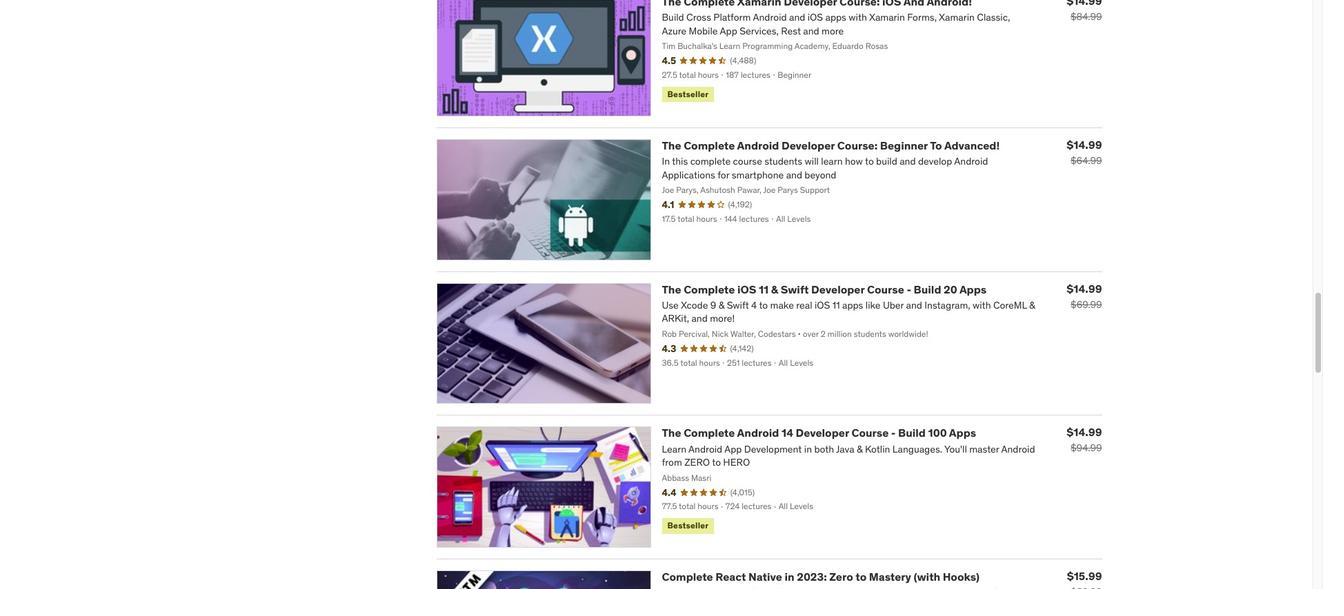Task type: describe. For each thing, give the bounding box(es) containing it.
$64.99
[[1071, 154, 1102, 167]]

$14.99 $94.99
[[1067, 426, 1102, 455]]

complete react native in 2023: zero to mastery (with hooks) link
[[662, 571, 980, 585]]

2023:
[[797, 571, 827, 585]]

0 vertical spatial developer
[[782, 138, 835, 152]]

complete for the complete android 14 developer course - build 100 apps
[[684, 427, 735, 440]]

mastery
[[869, 571, 911, 585]]

android for 14
[[737, 427, 779, 440]]

$84.99
[[1071, 10, 1102, 23]]

to
[[930, 138, 942, 152]]

$14.99 for the complete android developer course: beginner to advanced!
[[1067, 138, 1102, 152]]

beginner
[[880, 138, 928, 152]]

course:
[[838, 138, 878, 152]]

the complete android 14 developer course - build 100 apps
[[662, 427, 976, 440]]

the complete ios 11 & swift developer course - build 20 apps link
[[662, 283, 987, 296]]

the complete android 14 developer course - build 100 apps link
[[662, 427, 976, 440]]

1 vertical spatial course
[[852, 427, 889, 440]]

&
[[771, 283, 778, 296]]

to
[[856, 571, 867, 585]]

the complete android developer course: beginner to advanced!
[[662, 138, 1000, 152]]

the for the complete android developer course: beginner to advanced!
[[662, 138, 681, 152]]

1 vertical spatial build
[[898, 427, 926, 440]]

$94.99
[[1071, 443, 1102, 455]]

android for developer
[[737, 138, 779, 152]]

$14.99 $69.99
[[1067, 282, 1102, 311]]

swift
[[781, 283, 809, 296]]

complete for the complete ios 11 & swift developer course - build 20 apps
[[684, 283, 735, 296]]

0 vertical spatial apps
[[960, 283, 987, 296]]

complete for the complete android developer course: beginner to advanced!
[[684, 138, 735, 152]]

the for the complete android 14 developer course - build 100 apps
[[662, 427, 681, 440]]



Task type: vqa. For each thing, say whether or not it's contained in the screenshot.
(with
yes



Task type: locate. For each thing, give the bounding box(es) containing it.
1 android from the top
[[737, 138, 779, 152]]

in
[[785, 571, 795, 585]]

hooks)
[[943, 571, 980, 585]]

ios
[[738, 283, 756, 296]]

react
[[716, 571, 746, 585]]

3 $14.99 from the top
[[1067, 426, 1102, 440]]

$69.99
[[1071, 298, 1102, 311]]

the
[[662, 138, 681, 152], [662, 283, 681, 296], [662, 427, 681, 440]]

the for the complete ios 11 & swift developer course - build 20 apps
[[662, 283, 681, 296]]

developer
[[782, 138, 835, 152], [811, 283, 865, 296], [796, 427, 849, 440]]

build left 100
[[898, 427, 926, 440]]

0 vertical spatial course
[[867, 283, 904, 296]]

course left 100
[[852, 427, 889, 440]]

2 vertical spatial the
[[662, 427, 681, 440]]

developer left course: at right top
[[782, 138, 835, 152]]

-
[[907, 283, 911, 296], [891, 427, 896, 440]]

1 vertical spatial $14.99
[[1067, 282, 1102, 296]]

$14.99
[[1067, 138, 1102, 152], [1067, 282, 1102, 296], [1067, 426, 1102, 440]]

apps
[[960, 283, 987, 296], [949, 427, 976, 440]]

$14.99 $64.99
[[1067, 138, 1102, 167]]

100
[[928, 427, 947, 440]]

1 vertical spatial the
[[662, 283, 681, 296]]

2 android from the top
[[737, 427, 779, 440]]

$14.99 up $69.99
[[1067, 282, 1102, 296]]

2 vertical spatial $14.99
[[1067, 426, 1102, 440]]

2 $14.99 from the top
[[1067, 282, 1102, 296]]

$15.99
[[1067, 570, 1102, 584]]

14
[[782, 427, 793, 440]]

complete
[[684, 138, 735, 152], [684, 283, 735, 296], [684, 427, 735, 440], [662, 571, 713, 585]]

apps right 100
[[949, 427, 976, 440]]

- left 100
[[891, 427, 896, 440]]

1 vertical spatial developer
[[811, 283, 865, 296]]

1 the from the top
[[662, 138, 681, 152]]

native
[[749, 571, 782, 585]]

20
[[944, 283, 957, 296]]

2 the from the top
[[662, 283, 681, 296]]

11
[[759, 283, 769, 296]]

course left 20
[[867, 283, 904, 296]]

0 vertical spatial -
[[907, 283, 911, 296]]

developer right swift
[[811, 283, 865, 296]]

apps right 20
[[960, 283, 987, 296]]

$14.99 for the complete ios 11 & swift developer course - build 20 apps
[[1067, 282, 1102, 296]]

$14.99 up $94.99
[[1067, 426, 1102, 440]]

the complete ios 11 & swift developer course - build 20 apps
[[662, 283, 987, 296]]

0 vertical spatial $14.99
[[1067, 138, 1102, 152]]

1 vertical spatial -
[[891, 427, 896, 440]]

1 vertical spatial apps
[[949, 427, 976, 440]]

1 horizontal spatial -
[[907, 283, 911, 296]]

1 vertical spatial android
[[737, 427, 779, 440]]

3 the from the top
[[662, 427, 681, 440]]

1 $14.99 from the top
[[1067, 138, 1102, 152]]

zero
[[830, 571, 853, 585]]

(with
[[914, 571, 941, 585]]

0 vertical spatial build
[[914, 283, 941, 296]]

- left 20
[[907, 283, 911, 296]]

developer right the 14
[[796, 427, 849, 440]]

the complete android developer course: beginner to advanced! link
[[662, 138, 1000, 152]]

advanced!
[[945, 138, 1000, 152]]

0 vertical spatial android
[[737, 138, 779, 152]]

$14.99 up $64.99
[[1067, 138, 1102, 152]]

build left 20
[[914, 283, 941, 296]]

course
[[867, 283, 904, 296], [852, 427, 889, 440]]

$14.99 for the complete android 14 developer course - build 100 apps
[[1067, 426, 1102, 440]]

build
[[914, 283, 941, 296], [898, 427, 926, 440]]

0 vertical spatial the
[[662, 138, 681, 152]]

2 vertical spatial developer
[[796, 427, 849, 440]]

android
[[737, 138, 779, 152], [737, 427, 779, 440]]

0 horizontal spatial -
[[891, 427, 896, 440]]

complete react native in 2023: zero to mastery (with hooks)
[[662, 571, 980, 585]]



